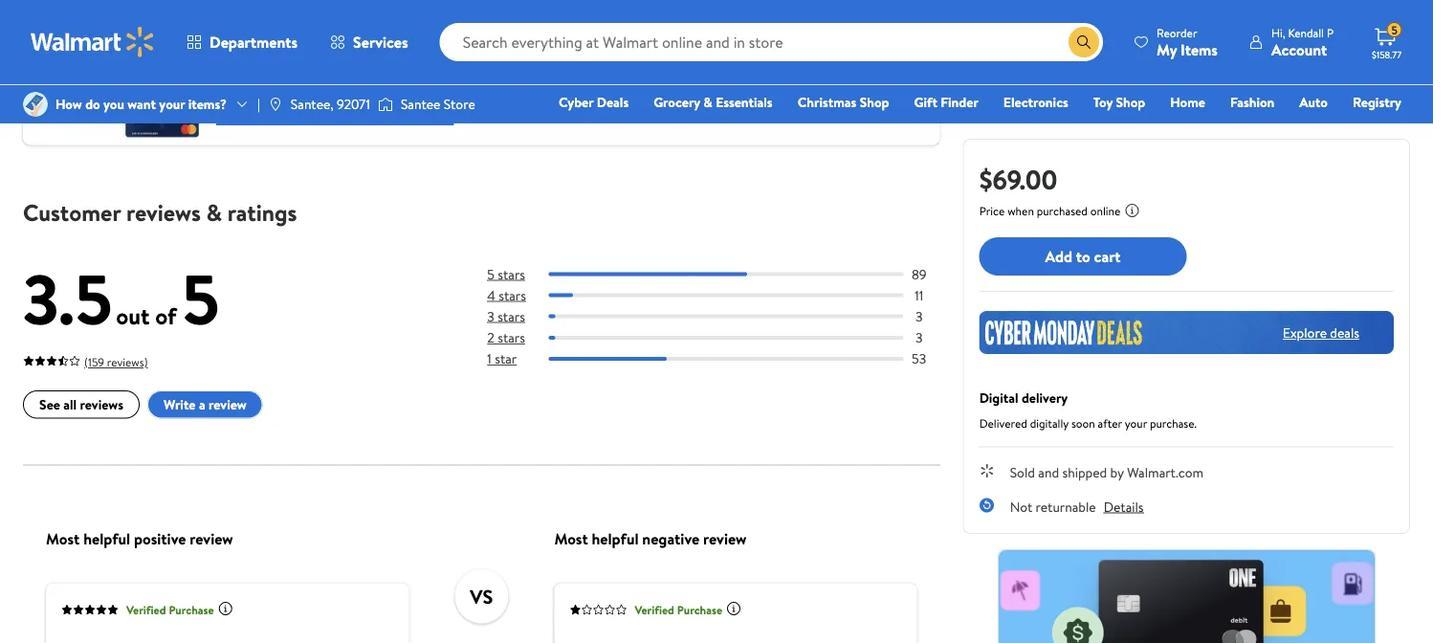 Task type: locate. For each thing, give the bounding box(es) containing it.
1 horizontal spatial 5
[[488, 265, 495, 283]]

0 horizontal spatial reviews
[[80, 395, 124, 414]]

deals
[[1331, 323, 1360, 342]]

verified for positive
[[126, 601, 166, 618]]

0 horizontal spatial purchase
[[169, 601, 214, 618]]

gift finder
[[915, 93, 979, 112]]

1 shop from the left
[[860, 93, 890, 112]]

5 stars
[[488, 265, 526, 283]]

store
[[444, 95, 475, 113]]

– left the friday
[[128, 11, 136, 30]]

0 horizontal spatial and
[[464, 11, 484, 30]]

– right 7am
[[236, 11, 243, 30]]

see left "if"
[[458, 101, 482, 122]]

0 horizontal spatial most
[[46, 528, 80, 549]]

1 vertical spatial with
[[637, 101, 666, 122]]

stars for 2 stars
[[498, 328, 525, 347]]

cyber deals
[[559, 93, 629, 112]]

5%
[[251, 101, 270, 122]]

santee,
[[291, 95, 334, 113]]

1 vertical spatial &
[[206, 197, 222, 229]]

0 horizontal spatial your
[[159, 95, 185, 113]]

3 down '11'
[[916, 307, 923, 326]]

verified down most helpful negative review
[[635, 601, 675, 618]]

&
[[704, 93, 713, 112], [206, 197, 222, 229]]

walmart.com.
[[362, 101, 454, 122]]

2 – from the left
[[236, 11, 243, 30]]

us left at
[[642, 0, 655, 10]]

1 purchase from the left
[[169, 601, 214, 618]]

verified purchase down negative
[[635, 601, 723, 618]]

 image
[[378, 95, 393, 114]]

2 verified purchase from the left
[[635, 601, 723, 618]]

progress bar
[[549, 272, 904, 276], [549, 294, 904, 297], [549, 315, 904, 319], [549, 336, 904, 340], [549, 357, 904, 361]]

0 vertical spatial your
[[159, 95, 185, 113]]

learn
[[774, 102, 806, 121]]

1 verified purchase from the left
[[126, 601, 214, 618]]

us up can
[[558, 0, 571, 10]]

1 vertical spatial see
[[39, 395, 60, 414]]

with up terms
[[416, 0, 441, 10]]

verified for negative
[[635, 601, 675, 618]]

items
[[1181, 39, 1218, 60]]

7am
[[209, 11, 233, 30]]

one debit link
[[1247, 119, 1329, 139]]

reviews
[[126, 197, 201, 229], [80, 395, 124, 414]]

toy shop
[[1094, 93, 1146, 112]]

christmas
[[798, 93, 857, 112]]

3 progress bar from the top
[[549, 315, 904, 319]]

reviews inside "link"
[[80, 395, 124, 414]]

legal information image
[[1125, 203, 1140, 218]]

see all reviews link
[[23, 391, 140, 419]]

0 horizontal spatial &
[[206, 197, 222, 229]]

0 horizontal spatial see
[[39, 395, 60, 414]]

0 horizontal spatial helpful
[[83, 528, 130, 549]]

shop
[[860, 93, 890, 112], [1117, 93, 1146, 112]]

stars up 4 stars
[[498, 265, 526, 283]]

by right shipped
[[1111, 463, 1125, 482]]

cyber deals link
[[550, 92, 638, 112]]

0 horizontal spatial shop
[[860, 93, 890, 112]]

add to cart button
[[980, 237, 1187, 276]]

0 vertical spatial with
[[416, 0, 441, 10]]

2 helpful from the left
[[592, 528, 639, 549]]

an
[[368, 0, 382, 10]]

delivered
[[980, 415, 1028, 431]]

1 horizontal spatial verified purchase information image
[[727, 601, 742, 617]]

by left 'angi's' in the left top of the page
[[127, 0, 140, 10]]

services
[[353, 32, 408, 53]]

1 horizontal spatial –
[[236, 11, 243, 30]]

2 progress bar from the top
[[549, 294, 904, 297]]

ratings
[[228, 197, 297, 229]]

shop inside christmas shop link
[[860, 93, 890, 112]]

grocery & essentials
[[654, 93, 773, 112]]

1 vertical spatial and
[[1039, 463, 1060, 482]]

kendall
[[1289, 24, 1325, 41]]

5 progress bar from the top
[[549, 357, 904, 361]]

4
[[488, 286, 496, 304]]

verified purchase
[[126, 601, 214, 618], [635, 601, 723, 618]]

 image
[[23, 92, 48, 117], [268, 97, 283, 112]]

helpful left 'positive'
[[83, 528, 130, 549]]

with left no
[[637, 101, 666, 122]]

electronics
[[1004, 93, 1069, 112]]

verified down most helpful positive review
[[126, 601, 166, 618]]

vs
[[470, 583, 493, 610]]

1 horizontal spatial with
[[637, 101, 666, 122]]

1 verified purchase information image from the left
[[218, 601, 233, 617]]

by up be
[[574, 0, 588, 10]]

monday
[[79, 11, 125, 30]]

you're
[[38, 0, 74, 10]]

progress bar for 4 stars
[[549, 294, 904, 297]]

2 horizontal spatial 5
[[1392, 22, 1398, 38]]

 image for santee, 92071
[[268, 97, 283, 112]]

1 horizontal spatial most
[[555, 528, 588, 549]]

review right a
[[209, 395, 247, 414]]

shop right the toy
[[1117, 93, 1146, 112]]

and right the sold at the bottom of the page
[[1039, 463, 1060, 482]]

helpful for positive
[[83, 528, 130, 549]]

(159
[[84, 354, 104, 370]]

auto
[[1300, 93, 1329, 112]]

1 verified from the left
[[126, 601, 166, 618]]

5 for 5
[[1392, 22, 1398, 38]]

1 horizontal spatial  image
[[268, 97, 283, 112]]

contact
[[511, 0, 555, 10]]

11
[[915, 286, 924, 304]]

services button
[[314, 19, 425, 65]]

you
[[103, 95, 124, 113]]

5 up $158.77
[[1392, 22, 1398, 38]]

0 horizontal spatial verified purchase
[[126, 601, 214, 618]]

see left all on the left bottom
[[39, 395, 60, 414]]

review right negative
[[704, 528, 747, 549]]

3.5 out of 5
[[23, 250, 220, 347]]

(159 reviews) link
[[23, 350, 148, 371]]

5 right of
[[182, 250, 220, 347]]

santee store
[[401, 95, 475, 113]]

1 horizontal spatial shop
[[1117, 93, 1146, 112]]

star
[[495, 349, 517, 368]]

walmart+ link
[[1337, 119, 1411, 139]]

1 horizontal spatial verified purchase
[[635, 601, 723, 618]]

returnable
[[1036, 497, 1097, 516]]

1 horizontal spatial us
[[642, 0, 655, 10]]

1 – from the left
[[128, 11, 136, 30]]

& left ratings
[[206, 197, 222, 229]]

1 horizontal spatial verified
[[635, 601, 675, 618]]

capitalone image
[[124, 89, 201, 137]]

92071
[[337, 95, 370, 113]]

shop right christmas
[[860, 93, 890, 112]]

your
[[159, 95, 185, 113], [1125, 415, 1148, 431]]

0 horizontal spatial verified purchase information image
[[218, 601, 233, 617]]

covered
[[77, 0, 124, 10]]

2 verified purchase information image from the left
[[727, 601, 742, 617]]

1 horizontal spatial your
[[1125, 415, 1148, 431]]

from
[[177, 11, 206, 30]]

purchase down negative
[[677, 601, 723, 618]]

with inside you're covered by angi's happiness guarantee. if there is an issue with the service contact us by emailing us at walmart@angi.com or call +1(877) 600- 3455 ( monday – friday from 7am – 5pm mountain standard time). terms and conditions can be found here:
[[416, 0, 441, 10]]

cyber
[[559, 93, 594, 112]]

1 helpful from the left
[[83, 528, 130, 549]]

progress bar for 1 star
[[549, 357, 904, 361]]

 image right |
[[268, 97, 283, 112]]

here:
[[629, 11, 659, 30]]

2 shop from the left
[[1117, 93, 1146, 112]]

0 horizontal spatial  image
[[23, 92, 48, 117]]

1 horizontal spatial purchase
[[677, 601, 723, 618]]

your right after
[[1125, 415, 1148, 431]]

1 horizontal spatial helpful
[[592, 528, 639, 549]]

2 verified from the left
[[635, 601, 675, 618]]

helpful left negative
[[592, 528, 639, 549]]

or
[[787, 0, 800, 10]]

1 progress bar from the top
[[549, 272, 904, 276]]

one
[[1256, 120, 1284, 138]]

verified purchase information image
[[218, 601, 233, 617], [727, 601, 742, 617]]

2 purchase from the left
[[677, 601, 723, 618]]

home
[[1171, 93, 1206, 112]]

shipped
[[1063, 463, 1108, 482]]

no
[[669, 101, 686, 122]]

stars right 4
[[499, 286, 526, 304]]

helpful for negative
[[592, 528, 639, 549]]

your right the "want"
[[159, 95, 185, 113]]

pre-
[[544, 101, 572, 122]]

progress bar for 2 stars
[[549, 336, 904, 340]]

of
[[155, 300, 177, 332]]

call
[[803, 0, 823, 10]]

review right 'positive'
[[190, 528, 233, 549]]

reviews right all on the left bottom
[[80, 395, 124, 414]]

stars right 2
[[498, 328, 525, 347]]

4 progress bar from the top
[[549, 336, 904, 340]]

shop for toy shop
[[1117, 93, 1146, 112]]

details button
[[1104, 497, 1144, 516]]

price when purchased online
[[980, 203, 1121, 219]]

angi's
[[144, 0, 178, 10]]

emailing
[[591, 0, 639, 10]]

1 vertical spatial your
[[1125, 415, 1148, 431]]

digital
[[980, 389, 1019, 407]]

on
[[342, 101, 359, 122]]

3 up 53
[[916, 328, 923, 347]]

0 horizontal spatial verified
[[126, 601, 166, 618]]

1 horizontal spatial see
[[458, 101, 482, 122]]

0 horizontal spatial with
[[416, 0, 441, 10]]

reviews right customer
[[126, 197, 201, 229]]

2 most from the left
[[555, 528, 588, 549]]

0 horizontal spatial us
[[558, 0, 571, 10]]

1 vertical spatial reviews
[[80, 395, 124, 414]]

1 horizontal spatial reviews
[[126, 197, 201, 229]]

purchase for positive
[[169, 601, 214, 618]]

stars for 3 stars
[[498, 307, 525, 326]]

cash
[[273, 101, 303, 122]]

there
[[322, 0, 353, 10]]

sold and shipped by walmart.com
[[1011, 463, 1204, 482]]

Walmart Site-Wide search field
[[440, 23, 1104, 61]]

departments button
[[170, 19, 314, 65]]

0 horizontal spatial by
[[127, 0, 140, 10]]

0 vertical spatial and
[[464, 11, 484, 30]]

1 most from the left
[[46, 528, 80, 549]]

found
[[592, 11, 626, 30]]

purchase
[[169, 601, 214, 618], [677, 601, 723, 618]]

cyber monday deals image
[[980, 311, 1395, 354]]

walmart image
[[31, 27, 155, 57]]

5 up 4
[[488, 265, 495, 283]]

purchase down 'positive'
[[169, 601, 214, 618]]

walmart@angi.com
[[673, 0, 784, 10]]

 image left how
[[23, 92, 48, 117]]

and down the service
[[464, 11, 484, 30]]

reorder
[[1157, 24, 1198, 41]]

terms
[[426, 11, 460, 30]]

with
[[416, 0, 441, 10], [637, 101, 666, 122]]

shop inside toy shop link
[[1117, 93, 1146, 112]]

most for most helpful positive review
[[46, 528, 80, 549]]

0 horizontal spatial –
[[128, 11, 136, 30]]

stars down 4 stars
[[498, 307, 525, 326]]

1 horizontal spatial &
[[704, 93, 713, 112]]

with for the
[[416, 0, 441, 10]]

if
[[486, 101, 495, 122]]

hi, kendall p account
[[1272, 24, 1334, 60]]

electronics link
[[995, 92, 1078, 112]]

verified purchase information image for most helpful negative review
[[727, 601, 742, 617]]

explore
[[1284, 323, 1328, 342]]

verified purchase down 'positive'
[[126, 601, 214, 618]]

risk.
[[732, 101, 759, 122]]

2 us from the left
[[642, 0, 655, 10]]

& right grocery at the left of the page
[[704, 93, 713, 112]]



Task type: describe. For each thing, give the bounding box(es) containing it.
capital one  earn 5% cash back on walmart.com. see if you're pre-approved with no credit risk. learn more element
[[774, 102, 840, 122]]

 image for how do you want your items?
[[23, 92, 48, 117]]

negative
[[643, 528, 700, 549]]

most helpful positive review
[[46, 528, 233, 549]]

verified purchase for positive
[[126, 601, 214, 618]]

my
[[1157, 39, 1178, 60]]

3 for 2 stars
[[916, 328, 923, 347]]

stars for 5 stars
[[498, 265, 526, 283]]

items?
[[188, 95, 227, 113]]

see all reviews
[[39, 395, 124, 414]]

and inside you're covered by angi's happiness guarantee. if there is an issue with the service contact us by emailing us at walmart@angi.com or call +1(877) 600- 3455 ( monday – friday from 7am – 5pm mountain standard time). terms and conditions can be found here:
[[464, 11, 484, 30]]

details
[[1104, 497, 1144, 516]]

standard
[[334, 11, 385, 30]]

service
[[466, 0, 507, 10]]

2
[[488, 328, 495, 347]]

0 vertical spatial reviews
[[126, 197, 201, 229]]

guarantee.
[[244, 0, 307, 10]]

toy shop link
[[1085, 92, 1155, 112]]

5 for 5 stars
[[488, 265, 495, 283]]

can
[[551, 11, 571, 30]]

more
[[809, 102, 840, 121]]

write a review link
[[147, 391, 263, 419]]

digital delivery delivered digitally soon after your purchase.
[[980, 389, 1197, 431]]

digitally
[[1031, 415, 1069, 431]]

not
[[1011, 497, 1033, 516]]

1 horizontal spatial and
[[1039, 463, 1060, 482]]

earn 5% cash back on walmart.com. see if you're pre-approved with no credit risk.
[[217, 101, 759, 122]]

+1(877)
[[826, 0, 868, 10]]

3.5
[[23, 250, 112, 347]]

if
[[310, 0, 319, 10]]

reorder my items
[[1157, 24, 1218, 60]]

0 vertical spatial see
[[458, 101, 482, 122]]

santee
[[401, 95, 441, 113]]

earn
[[217, 101, 247, 122]]

cart
[[1095, 246, 1121, 267]]

see inside "link"
[[39, 395, 60, 414]]

soon
[[1072, 415, 1096, 431]]

verified purchase information image for most helpful positive review
[[218, 601, 233, 617]]

issue
[[385, 0, 413, 10]]

online
[[1091, 203, 1121, 219]]

1
[[488, 349, 492, 368]]

2 horizontal spatial by
[[1111, 463, 1125, 482]]

add
[[1046, 246, 1073, 267]]

|
[[258, 95, 260, 113]]

0 vertical spatial &
[[704, 93, 713, 112]]

53
[[912, 349, 927, 368]]

verified purchase for negative
[[635, 601, 723, 618]]

explore deals link
[[1276, 316, 1368, 350]]

3455
[[38, 11, 68, 30]]

1 star
[[488, 349, 517, 368]]

shop for christmas shop
[[860, 93, 890, 112]]

how do you want your items?
[[56, 95, 227, 113]]

(159 reviews)
[[84, 354, 148, 370]]

with for no
[[637, 101, 666, 122]]

want
[[128, 95, 156, 113]]

you're
[[499, 101, 540, 122]]

progress bar for 5 stars
[[549, 272, 904, 276]]

search icon image
[[1077, 34, 1092, 50]]

toy
[[1094, 93, 1113, 112]]

progress bar for 3 stars
[[549, 315, 904, 319]]

a
[[199, 395, 205, 414]]

your inside digital delivery delivered digitally soon after your purchase.
[[1125, 415, 1148, 431]]

https://support.walmart.angi.com link
[[662, 11, 852, 30]]

at
[[658, 0, 669, 10]]

review for most helpful negative review
[[704, 528, 747, 549]]

fashion link
[[1222, 92, 1284, 112]]

mountain
[[276, 11, 330, 30]]

grocery
[[654, 93, 701, 112]]

be
[[574, 11, 589, 30]]

santee, 92071
[[291, 95, 370, 113]]

conditions
[[488, 11, 548, 30]]

Search search field
[[440, 23, 1104, 61]]

home link
[[1162, 92, 1215, 112]]

gift
[[915, 93, 938, 112]]

registry link
[[1345, 92, 1411, 112]]

do
[[85, 95, 100, 113]]

when
[[1008, 203, 1035, 219]]

600-
[[871, 0, 900, 10]]

(
[[71, 11, 76, 30]]

learn more
[[774, 102, 840, 121]]

stars for 4 stars
[[499, 286, 526, 304]]

most for most helpful negative review
[[555, 528, 588, 549]]

1 us from the left
[[558, 0, 571, 10]]

christmas shop link
[[789, 92, 898, 112]]

after
[[1098, 415, 1123, 431]]

the
[[444, 0, 463, 10]]

delivery
[[1022, 389, 1069, 407]]

3 up 2
[[488, 307, 495, 326]]

4 stars
[[488, 286, 526, 304]]

hi,
[[1272, 24, 1286, 41]]

gift finder link
[[906, 92, 988, 112]]

grocery & essentials link
[[645, 92, 782, 112]]

0 horizontal spatial 5
[[182, 250, 220, 347]]

happiness
[[181, 0, 240, 10]]

all
[[63, 395, 77, 414]]

1 horizontal spatial by
[[574, 0, 588, 10]]

3 for 3 stars
[[916, 307, 923, 326]]

back
[[307, 101, 338, 122]]

friday
[[139, 11, 174, 30]]

purchase for negative
[[677, 601, 723, 618]]

explore deals
[[1284, 323, 1360, 342]]

positive
[[134, 528, 186, 549]]

https://support.walmart.angi.com
[[662, 11, 852, 30]]

review for most helpful positive review
[[190, 528, 233, 549]]



Task type: vqa. For each thing, say whether or not it's contained in the screenshot.
third tab from the top of the page
no



